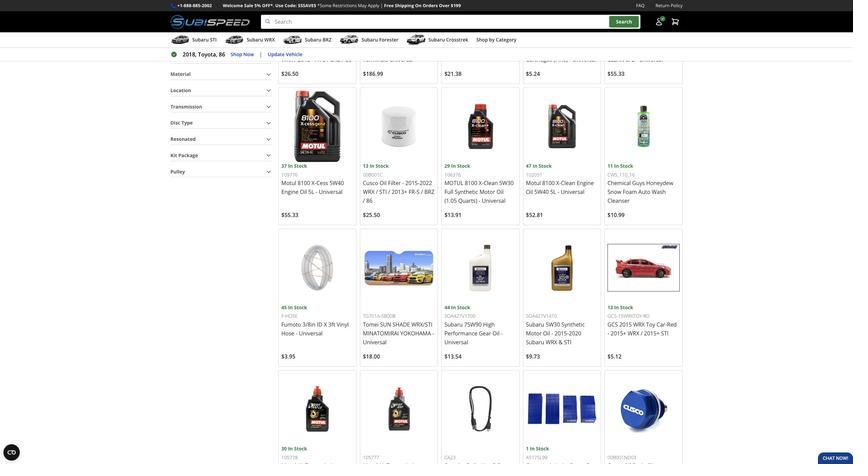 Task type: locate. For each thing, give the bounding box(es) containing it.
| left free on the left of page
[[380, 2, 383, 9]]

sti inside soa427v1410 subaru 5w30 synthetic motor oil - 2015-2020 subaru wrx & sti
[[564, 339, 572, 346]]

2 horizontal spatial 2022
[[497, 38, 509, 46]]

0 vertical spatial s
[[486, 47, 489, 54]]

lightweight
[[386, 38, 415, 46]]

tomei sun shade wrx/sti minatomirai yokohama - universal image
[[363, 232, 435, 304]]

2 horizontal spatial synthetic
[[642, 38, 665, 46]]

13 up 00b001c
[[363, 163, 368, 169]]

wrx down drain at left top
[[281, 56, 293, 63]]

2015+ down toy
[[644, 330, 660, 337]]

oil
[[337, 38, 344, 46], [457, 38, 464, 46], [626, 47, 633, 54], [380, 180, 387, 187], [300, 188, 307, 196], [497, 188, 504, 196], [526, 188, 533, 196], [493, 330, 500, 337], [543, 330, 550, 337]]

2 vertical spatial fr-
[[409, 188, 417, 196]]

subispeed logo image
[[170, 15, 250, 29]]

filter for fr-
[[465, 38, 478, 46]]

1
[[444, 21, 447, 28], [526, 446, 529, 452]]

8100 down 109776
[[298, 180, 310, 187]]

sb00b
[[381, 313, 395, 319]]

2 horizontal spatial motul
[[608, 38, 622, 46]]

stock inside 1 in stock a517sl99
[[536, 446, 549, 452]]

stock inside 29 in stock 106376 motul 8100 x-clean 5w30 full synthetic motor oil (1.05 quarts) - universal
[[457, 163, 470, 169]]

wrx up update
[[264, 36, 275, 43]]

1 horizontal spatial 13
[[608, 304, 613, 311]]

in inside the "13 in stock gcs-15wrxtoy-rd gcs 2015 wrx toy car-red - 2015+ wrx / 2015+ sti"
[[614, 304, 619, 311]]

car-
[[657, 321, 667, 329]]

1 for 1 in stock a517sl99
[[526, 446, 529, 452]]

in right 29
[[451, 163, 456, 169]]

1 vertical spatial s
[[323, 56, 326, 63]]

1 vertical spatial 2013+
[[298, 56, 313, 63]]

2002
[[202, 2, 212, 9]]

filter left by
[[465, 38, 478, 46]]

stock up 00b001c
[[376, 163, 389, 169]]

8100 inside 29 in stock 106376 motul 8100 x-clean 5w30 full synthetic motor oil (1.05 quarts) - universal
[[465, 180, 477, 187]]

wrx down the rd
[[633, 321, 645, 329]]

engine left chemical
[[577, 180, 594, 187]]

in inside 44 in stock soa427v1700 subaru 75w90 high performance gear oil - universal
[[451, 304, 456, 311]]

stock up 109776
[[294, 163, 307, 169]]

1 vertical spatial filter
[[388, 180, 401, 187]]

a subaru forester thumbnail image image
[[340, 35, 359, 45]]

a subaru crosstrek thumbnail image image
[[407, 35, 426, 45]]

f-
[[281, 313, 285, 319]]

in inside 13 in stock 00b001c cusco oil filter - 2015-2022 wrx / sti / 2013+ fr-s / brz / 86
[[370, 163, 374, 169]]

open widget image
[[3, 445, 20, 461]]

motul inside 37 in stock 109776 motul 8100 x-cess 5w40 engine oil 5l - universal
[[281, 180, 296, 187]]

clean for -
[[561, 180, 575, 187]]

motul for motul 5l jug synthetic engine oil 8100 5w30 x- clean efe - universal
[[608, 38, 622, 46]]

stock inside 43 in stock 109471 motul 5l jug synthetic engine oil 8100 5w30 x- clean efe - universal
[[620, 21, 633, 28]]

2 vertical spatial s
[[417, 188, 420, 196]]

stock up 18709
[[454, 21, 467, 28]]

clean for oil
[[484, 180, 498, 187]]

1 fumoto from the top
[[281, 38, 301, 46]]

in right 11
[[614, 163, 619, 169]]

guys
[[632, 180, 645, 187]]

wrx left &
[[546, 339, 557, 346]]

soa427v1700
[[444, 313, 475, 319]]

*some restrictions may apply | free shipping on orders over $199
[[317, 2, 461, 9]]

wrx down "blitz"
[[444, 47, 456, 54]]

2 vertical spatial 2013+
[[392, 188, 407, 196]]

0 horizontal spatial $55.33
[[281, 212, 298, 219]]

1 horizontal spatial 1
[[526, 446, 529, 452]]

in up 00b001c
[[370, 163, 374, 169]]

sti down 00b001c
[[379, 188, 387, 196]]

stock up the 102051
[[539, 163, 552, 169]]

0 vertical spatial filter
[[465, 38, 478, 46]]

1 horizontal spatial filter
[[465, 38, 478, 46]]

in inside 29 in stock 106376 motul 8100 x-clean 5w30 full synthetic motor oil (1.05 quarts) - universal
[[451, 163, 456, 169]]

stock up lc-
[[294, 21, 307, 28]]

- inside soa427v1410 subaru 5w30 synthetic motor oil - 2015-2020 subaru wrx & sti
[[551, 330, 553, 337]]

1 vertical spatial 2022
[[329, 47, 341, 54]]

1 horizontal spatial synthetic
[[561, 321, 585, 329]]

5w30
[[648, 47, 663, 54], [499, 180, 514, 187], [546, 321, 560, 329]]

2022 right by
[[497, 38, 509, 46]]

$52.81
[[526, 212, 543, 219]]

0 horizontal spatial motor
[[480, 188, 495, 196]]

8100 down jug
[[634, 47, 647, 54]]

1 horizontal spatial 2013+
[[392, 188, 407, 196]]

fumoto down f108s-
[[281, 38, 301, 46]]

location
[[170, 87, 191, 94]]

synthetic up 2020 on the right bottom of page
[[561, 321, 585, 329]]

0 horizontal spatial 43
[[281, 21, 287, 28]]

- inside 45 in stock f-hose fumoto 3/8in id x 3ft vinyl hose - universal
[[296, 330, 298, 337]]

synthetic up quarts)
[[455, 188, 478, 196]]

shop inside dropdown button
[[476, 36, 488, 43]]

1 horizontal spatial 2015+
[[644, 330, 660, 337]]

a subaru wrx thumbnail image image
[[225, 35, 244, 45]]

stock up frpod7-
[[536, 21, 549, 28]]

13 for cusco
[[363, 163, 368, 169]]

motul
[[444, 180, 463, 187]]

1 horizontal spatial 5l
[[550, 188, 556, 196]]

wrx down 2015
[[628, 330, 639, 337]]

scosche
[[526, 38, 547, 46]]

shop for shop by category
[[476, 36, 488, 43]]

stock for fumoto 3/8in id x 3ft vinyl hose - universal
[[294, 304, 307, 311]]

105777
[[363, 454, 379, 461]]

subaru 5w30 synthetic motor oil - 2015-2020 subaru wrx & sti image
[[526, 232, 598, 304]]

1 horizontal spatial 2022
[[420, 180, 432, 187]]

clean inside "47 in stock 102051 motul 8100 x-clean engine oil 5w40 5l - universal"
[[561, 180, 575, 187]]

stock up soa427v1700
[[457, 304, 470, 311]]

oil inside 43 in stock 109471 motul 5l jug synthetic engine oil 8100 5w30 x- clean efe - universal
[[626, 47, 633, 54]]

in right 2
[[530, 21, 535, 28]]

minatomirai
[[363, 330, 399, 337]]

1 vertical spatial $55.33
[[281, 212, 298, 219]]

1 horizontal spatial s
[[417, 188, 420, 196]]

scosche strikeline 3 foot usb-c cable-black - universal image
[[444, 374, 516, 446]]

gcs 2015 wrx toy car-red - 2015+ wrx / 2015+ sti image
[[608, 232, 680, 304]]

0 vertical spatial 13
[[363, 163, 368, 169]]

5l
[[624, 38, 630, 46], [308, 188, 314, 196], [550, 188, 556, 196]]

motor
[[480, 188, 495, 196], [526, 330, 542, 337]]

2 horizontal spatial 5w30
[[648, 47, 663, 54]]

subaru 75w90 high performance gear oil - universal image
[[444, 232, 516, 304]]

oil inside 1 in stock 18709 blitz oil filter - 2015-2022 wrx / 2013+ fr-s / brz / 86
[[457, 38, 464, 46]]

efe
[[626, 56, 635, 63]]

fumoto 3/8in id x 3ft vinyl hose - universal image
[[281, 232, 353, 304]]

in up 18709
[[448, 21, 453, 28]]

2 clean from the left
[[561, 180, 575, 187]]

| right now
[[259, 51, 262, 58]]

motul down 109776
[[281, 180, 296, 187]]

in
[[288, 21, 293, 28], [448, 21, 453, 28], [530, 21, 535, 28], [614, 21, 619, 28], [288, 163, 293, 169], [370, 163, 374, 169], [451, 163, 456, 169], [533, 163, 537, 169], [614, 163, 619, 169], [288, 304, 293, 311], [451, 304, 456, 311], [614, 304, 619, 311], [288, 446, 293, 452], [530, 446, 535, 452]]

stock up the hose
[[294, 304, 307, 311]]

0 horizontal spatial 1
[[444, 21, 447, 28]]

8100 for motul 8100 x-cess 5w40 engine oil 5l - universal
[[298, 180, 310, 187]]

0 horizontal spatial 2013+
[[298, 56, 313, 63]]

11
[[608, 163, 613, 169]]

13 inside 13 in stock 00b001c cusco oil filter - 2015-2022 wrx / sti / 2013+ fr-s / brz / 86
[[363, 163, 368, 169]]

oil inside 44 in stock soa427v1700 subaru 75w90 high performance gear oil - universal
[[493, 330, 500, 337]]

sti right &
[[564, 339, 572, 346]]

1 horizontal spatial |
[[380, 2, 383, 9]]

crosstrek
[[446, 36, 468, 43]]

subaru sti
[[192, 36, 217, 43]]

air
[[547, 47, 554, 54]]

2 horizontal spatial s
[[486, 47, 489, 54]]

brz down "a subaru forester thumbnail image"
[[331, 56, 341, 63]]

0 vertical spatial 1
[[444, 21, 447, 28]]

$55.33 for motul 8100 x-cess 5w40 engine oil 5l - universal
[[281, 212, 298, 219]]

1 horizontal spatial clean
[[561, 180, 575, 187]]

stock inside 37 in stock 109776 motul 8100 x-cess 5w40 engine oil 5l - universal
[[294, 163, 307, 169]]

1 vertical spatial shop
[[231, 51, 242, 57]]

0 vertical spatial 5w40
[[330, 180, 344, 187]]

2015+ down 'gcs'
[[611, 330, 626, 337]]

1 vertical spatial synthetic
[[455, 188, 478, 196]]

in for subaru 75w90 high performance gear oil - universal
[[451, 304, 456, 311]]

in inside 30 in stock 105778
[[288, 446, 293, 452]]

2015- inside 43 in stock f108s-lc-10 fumoto quick engine oil drain valve - 2015-2022 wrx / 2013+ fr-s / brz / 86
[[315, 47, 329, 54]]

motul inside 43 in stock 109471 motul 5l jug synthetic engine oil 8100 5w30 x- clean efe - universal
[[608, 38, 622, 46]]

blitz
[[444, 38, 455, 46]]

shop by category
[[476, 36, 516, 43]]

gcs-
[[608, 313, 618, 319]]

5w40 down the 102051
[[534, 188, 549, 196]]

oil inside soa427v1410 subaru 5w30 synthetic motor oil - 2015-2020 subaru wrx & sti
[[543, 330, 550, 337]]

2022 inside 1 in stock 18709 blitz oil filter - 2015-2022 wrx / 2013+ fr-s / brz / 86
[[497, 38, 509, 46]]

brz down shop by category
[[494, 47, 504, 54]]

1 clean from the left
[[484, 180, 498, 187]]

brz right quick at the top of page
[[323, 36, 332, 43]]

motul for motul 8100 x-cess 5w40 engine oil 5l - universal
[[281, 180, 296, 187]]

auto
[[638, 188, 650, 196]]

in inside 43 in stock 109471 motul 5l jug synthetic engine oil 8100 5w30 x- clean efe - universal
[[614, 21, 619, 28]]

stock for scosche magicmount fresche air freshener refill cartridges (pine) - universal
[[536, 21, 549, 28]]

2 vertical spatial synthetic
[[561, 321, 585, 329]]

2 vertical spatial 2022
[[420, 180, 432, 187]]

red
[[667, 321, 677, 329]]

8100 inside "47 in stock 102051 motul 8100 x-clean engine oil 5w40 5l - universal"
[[542, 180, 555, 187]]

1 horizontal spatial 43
[[608, 21, 613, 28]]

engine up clean
[[608, 47, 625, 54]]

sti inside 13 in stock 00b001c cusco oil filter - 2015-2022 wrx / sti / 2013+ fr-s / brz / 86
[[379, 188, 387, 196]]

engine down 109776
[[281, 188, 299, 196]]

*some
[[317, 2, 332, 9]]

-
[[479, 38, 481, 46], [312, 47, 313, 54], [569, 56, 571, 63], [636, 56, 638, 63], [402, 180, 404, 187], [316, 188, 317, 196], [558, 188, 559, 196], [479, 197, 480, 205], [296, 330, 298, 337], [432, 330, 434, 337], [501, 330, 503, 337], [551, 330, 553, 337], [608, 330, 609, 337]]

s down subaru brz
[[323, 56, 326, 63]]

0 vertical spatial fr-
[[478, 47, 486, 54]]

s inside 1 in stock 18709 blitz oil filter - 2015-2022 wrx / 2013+ fr-s / brz / 86
[[486, 47, 489, 54]]

subaru
[[192, 36, 209, 43], [247, 36, 263, 43], [305, 36, 321, 43], [361, 36, 378, 43], [428, 36, 445, 43], [444, 321, 463, 329], [526, 321, 544, 329], [526, 339, 544, 346]]

stock up the 106376
[[457, 163, 470, 169]]

motul down "109471"
[[608, 38, 622, 46]]

1 vertical spatial fr-
[[315, 56, 323, 63]]

sti up the toyota,
[[210, 36, 217, 43]]

motul down the 102051
[[526, 180, 541, 187]]

stock inside "47 in stock 102051 motul 8100 x-clean engine oil 5w40 5l - universal"
[[539, 163, 552, 169]]

chemical
[[608, 180, 631, 187]]

0 horizontal spatial filter
[[388, 180, 401, 187]]

86 inside 43 in stock f108s-lc-10 fumoto quick engine oil drain valve - 2015-2022 wrx / 2013+ fr-s / brz / 86
[[345, 56, 352, 63]]

in right 47
[[533, 163, 537, 169]]

2022 inside 43 in stock f108s-lc-10 fumoto quick engine oil drain valve - 2015-2022 wrx / 2013+ fr-s / brz / 86
[[329, 47, 341, 54]]

86
[[508, 47, 515, 54], [219, 51, 225, 58], [345, 56, 352, 63], [366, 197, 373, 205]]

kit package
[[170, 152, 198, 159]]

clean
[[484, 180, 498, 187], [561, 180, 575, 187]]

oil inside 37 in stock 109776 motul 8100 x-cess 5w40 engine oil 5l - universal
[[300, 188, 307, 196]]

in inside "2 in stock frpod7-2pkrp scosche magicmount fresche air freshener refill cartridges (pine) - universal"
[[530, 21, 535, 28]]

43 inside 43 in stock 109471 motul 5l jug synthetic engine oil 8100 5w30 x- clean efe - universal
[[608, 21, 613, 28]]

86 down "a subaru forester thumbnail image"
[[345, 56, 352, 63]]

2022 left motul
[[420, 180, 432, 187]]

in right 37
[[288, 163, 293, 169]]

5l inside 37 in stock 109776 motul 8100 x-cess 5w40 engine oil 5l - universal
[[308, 188, 314, 196]]

ca23 link
[[441, 370, 520, 465]]

0 horizontal spatial 13
[[363, 163, 368, 169]]

fr- inside 1 in stock 18709 blitz oil filter - 2015-2022 wrx / 2013+ fr-s / brz / 86
[[478, 47, 486, 54]]

1 up 18709
[[444, 21, 447, 28]]

1 horizontal spatial motor
[[526, 330, 542, 337]]

- inside 1 in stock 18709 blitz oil filter - 2015-2022 wrx / 2013+ fr-s / brz / 86
[[479, 38, 481, 46]]

00b001nd03
[[608, 454, 636, 461]]

$186.99
[[363, 70, 383, 78]]

0 horizontal spatial |
[[259, 51, 262, 58]]

13 up gcs-
[[608, 304, 613, 311]]

- inside 43 in stock f108s-lc-10 fumoto quick engine oil drain valve - 2015-2022 wrx / 2013+ fr-s / brz / 86
[[312, 47, 313, 54]]

0 horizontal spatial 5w30
[[499, 180, 514, 187]]

stock up "109471"
[[620, 21, 633, 28]]

drain
[[281, 47, 295, 54]]

sti inside subaru sti 'dropdown button'
[[210, 36, 217, 43]]

subaru sti button
[[170, 34, 217, 47]]

in right the 44
[[451, 304, 456, 311]]

1 horizontal spatial motul
[[526, 180, 541, 187]]

1 vertical spatial fumoto
[[281, 321, 301, 329]]

product
[[191, 55, 210, 61]]

5l for motul 8100 x-cess 5w40 engine oil 5l - universal
[[308, 188, 314, 196]]

13 for 15wrxtoy-
[[608, 304, 613, 311]]

yokohama
[[400, 330, 431, 337]]

fresche
[[526, 47, 546, 54]]

sti inside the "13 in stock gcs-15wrxtoy-rd gcs 2015 wrx toy car-red - 2015+ wrx / 2015+ sti"
[[661, 330, 669, 337]]

wrx down cusco
[[363, 188, 374, 196]]

- inside 29 in stock 106376 motul 8100 x-clean 5w30 full synthetic motor oil (1.05 quarts) - universal
[[479, 197, 480, 205]]

1 horizontal spatial $55.33
[[608, 70, 625, 78]]

0 horizontal spatial 2022
[[329, 47, 341, 54]]

material
[[170, 71, 191, 77]]

1 horizontal spatial shop
[[476, 36, 488, 43]]

1 vertical spatial 1
[[526, 446, 529, 452]]

86 inside 1 in stock 18709 blitz oil filter - 2015-2022 wrx / 2013+ fr-s / brz / 86
[[508, 47, 515, 54]]

shop
[[476, 36, 488, 43], [231, 51, 242, 57]]

1 vertical spatial 5w30
[[499, 180, 514, 187]]

wrx inside soa427v1410 subaru 5w30 synthetic motor oil - 2015-2020 subaru wrx & sti
[[546, 339, 557, 346]]

1 vertical spatial |
[[259, 51, 262, 58]]

2022 down "a subaru forester thumbnail image"
[[329, 47, 341, 54]]

blitz oil filter - 2015-2022 wrx / 2013+ fr-s / brz / 86 image
[[444, 0, 516, 21]]

/ inside the "13 in stock gcs-15wrxtoy-rd gcs 2015 wrx toy car-red - 2015+ wrx / 2015+ sti"
[[641, 330, 643, 337]]

universal
[[389, 56, 413, 63], [572, 56, 596, 63], [639, 56, 663, 63], [319, 188, 343, 196], [561, 188, 584, 196], [482, 197, 506, 205], [299, 330, 323, 337], [363, 339, 387, 346], [444, 339, 468, 346]]

in inside 37 in stock 109776 motul 8100 x-cess 5w40 engine oil 5l - universal
[[288, 163, 293, 169]]

0 vertical spatial $55.33
[[608, 70, 625, 78]]

86 up $25.50
[[366, 197, 373, 205]]

2018,
[[183, 51, 197, 58]]

filter right cusco
[[388, 180, 401, 187]]

- inside 43 in stock 109471 motul 5l jug synthetic engine oil 8100 5w30 x- clean efe - universal
[[636, 56, 638, 63]]

shop left now
[[231, 51, 242, 57]]

in for blitz oil filter - 2015-2022 wrx / 2013+ fr-s / brz / 86
[[448, 21, 453, 28]]

in up 'a517sl99'
[[530, 446, 535, 452]]

1 43 from the left
[[281, 21, 287, 28]]

1 horizontal spatial 5w30
[[546, 321, 560, 329]]

13 inside the "13 in stock gcs-15wrxtoy-rd gcs 2015 wrx toy car-red - 2015+ wrx / 2015+ sti"
[[608, 304, 613, 311]]

in for gcs 2015 wrx toy car-red - 2015+ wrx / 2015+ sti
[[614, 304, 619, 311]]

1 vertical spatial 5w40
[[534, 188, 549, 196]]

5l inside "47 in stock 102051 motul 8100 x-clean engine oil 5w40 5l - universal"
[[550, 188, 556, 196]]

gear
[[479, 330, 491, 337]]

in for fumoto quick engine oil drain valve - 2015-2022 wrx / 2013+ fr-s / brz / 86
[[288, 21, 293, 28]]

86 down category
[[508, 47, 515, 54]]

stock for gcs 2015 wrx toy car-red - 2015+ wrx / 2015+ sti
[[620, 304, 633, 311]]

8100 for motul 8100 x-clean engine oil 5w40 5l - universal
[[542, 180, 555, 187]]

sti
[[210, 36, 217, 43], [379, 188, 387, 196], [661, 330, 669, 337], [564, 339, 572, 346]]

2 horizontal spatial fr-
[[478, 47, 486, 54]]

stock up 'a517sl99'
[[536, 446, 549, 452]]

hose
[[281, 330, 294, 337]]

faq
[[636, 2, 645, 9]]

(1.05
[[444, 197, 457, 205]]

sti down car-
[[661, 330, 669, 337]]

engine inside 43 in stock f108s-lc-10 fumoto quick engine oil drain valve - 2015-2022 wrx / 2013+ fr-s / brz / 86
[[318, 38, 335, 46]]

s down shop by category
[[486, 47, 489, 54]]

- inside 13 in stock 00b001c cusco oil filter - 2015-2022 wrx / sti / 2013+ fr-s / brz / 86
[[402, 180, 404, 187]]

in up f108s-
[[288, 21, 293, 28]]

stock for motul 8100 x-clean engine oil 5w40 5l - universal
[[539, 163, 552, 169]]

stock up 105778
[[294, 446, 307, 452]]

43 up f108s-
[[281, 21, 287, 28]]

29 in stock 106376 motul 8100 x-clean 5w30 full synthetic motor oil (1.05 quarts) - universal
[[444, 163, 514, 205]]

s left "full" at the top right of the page
[[417, 188, 420, 196]]

0 horizontal spatial 5w40
[[330, 180, 344, 187]]

location button
[[170, 85, 272, 96]]

shop now
[[231, 51, 254, 57]]

43 up "109471"
[[608, 21, 613, 28]]

in inside "47 in stock 102051 motul 8100 x-clean engine oil 5w40 5l - universal"
[[533, 163, 537, 169]]

in inside 1 in stock 18709 blitz oil filter - 2015-2022 wrx / 2013+ fr-s / brz / 86
[[448, 21, 453, 28]]

subaru forester button
[[340, 34, 398, 47]]

0 horizontal spatial 5l
[[308, 188, 314, 196]]

2 fumoto from the top
[[281, 321, 301, 329]]

0 vertical spatial shop
[[476, 36, 488, 43]]

8100 down the 102051
[[542, 180, 555, 187]]

in right 30 at the left bottom
[[288, 446, 293, 452]]

11 in stock cws_110_16 chemical guys honeydew snow foam auto wash cleanser
[[608, 163, 673, 205]]

0 horizontal spatial 2015+
[[611, 330, 626, 337]]

1 vertical spatial motor
[[526, 330, 542, 337]]

stock
[[294, 21, 307, 28], [454, 21, 467, 28], [536, 21, 549, 28], [620, 21, 633, 28], [294, 163, 307, 169], [376, 163, 389, 169], [457, 163, 470, 169], [539, 163, 552, 169], [620, 163, 633, 169], [294, 304, 307, 311], [457, 304, 470, 311], [620, 304, 633, 311], [294, 446, 307, 452], [536, 446, 549, 452]]

8100 inside 37 in stock 109776 motul 8100 x-cess 5w40 engine oil 5l - universal
[[298, 180, 310, 187]]

- inside the "13 in stock gcs-15wrxtoy-rd gcs 2015 wrx toy car-red - 2015+ wrx / 2015+ sti"
[[608, 330, 609, 337]]

universal inside tg701a-sb00b tomei sun shade wrx/sti minatomirai yokohama - universal
[[363, 339, 387, 346]]

motul 1l transmission gear 300ls gear oil 75w90 - universal image
[[281, 374, 353, 446]]

0 horizontal spatial s
[[323, 56, 326, 63]]

1 inside 1 in stock a517sl99
[[526, 446, 529, 452]]

disc
[[170, 120, 180, 126]]

motul 8100 x-clean 5w30 full synthetic motor oil (1.05 quarts) - universal image
[[444, 91, 516, 163]]

0 vertical spatial motor
[[480, 188, 495, 196]]

kit package button
[[170, 150, 272, 161]]

filter inside 1 in stock 18709 blitz oil filter - 2015-2022 wrx / 2013+ fr-s / brz / 86
[[465, 38, 478, 46]]

stock inside 44 in stock soa427v1700 subaru 75w90 high performance gear oil - universal
[[457, 304, 470, 311]]

stock up 15wrxtoy-
[[620, 304, 633, 311]]

return
[[656, 2, 670, 9]]

1 in stock a517sl99
[[526, 446, 549, 461]]

1 inside 1 in stock 18709 blitz oil filter - 2015-2022 wrx / 2013+ fr-s / brz / 86
[[444, 21, 447, 28]]

fumoto down the hose
[[281, 321, 301, 329]]

0 horizontal spatial clean
[[484, 180, 498, 187]]

high
[[483, 321, 495, 329]]

0 vertical spatial 2013+
[[461, 47, 476, 54]]

x-
[[664, 47, 669, 54], [312, 180, 316, 187], [479, 180, 484, 187], [556, 180, 561, 187]]

106376
[[444, 172, 461, 178]]

stock up cws_110_16
[[620, 163, 633, 169]]

in up gcs-
[[614, 304, 619, 311]]

0 vertical spatial 5w30
[[648, 47, 663, 54]]

fumoto inside 43 in stock f108s-lc-10 fumoto quick engine oil drain valve - 2015-2022 wrx / 2013+ fr-s / brz / 86
[[281, 38, 301, 46]]

gcs
[[608, 321, 618, 329]]

0 vertical spatial 2022
[[497, 38, 509, 46]]

2 horizontal spatial 2013+
[[461, 47, 476, 54]]

cartridges
[[526, 56, 552, 63]]

subaru wrx
[[247, 36, 275, 43]]

0 horizontal spatial synthetic
[[455, 188, 478, 196]]

fumoto quick engine oil drain valve - 2015-2022 wrx / 2013+ fr-s / brz / 86 image
[[281, 0, 353, 21]]

synthetic inside soa427v1410 subaru 5w30 synthetic motor oil - 2015-2020 subaru wrx & sti
[[561, 321, 585, 329]]

2 horizontal spatial 5l
[[624, 38, 630, 46]]

synthetic right jug
[[642, 38, 665, 46]]

brz left "full" at the top right of the page
[[424, 188, 434, 196]]

2 43 from the left
[[608, 21, 613, 28]]

in for motul 8100 x-clean engine oil 5w40 5l - universal
[[533, 163, 537, 169]]

0 horizontal spatial motul
[[281, 180, 296, 187]]

universal inside 43 in stock 109471 motul 5l jug synthetic engine oil 8100 5w30 x- clean efe - universal
[[639, 56, 663, 63]]

5w40 inside 37 in stock 109776 motul 8100 x-cess 5w40 engine oil 5l - universal
[[330, 180, 344, 187]]

1 up 'a517sl99'
[[526, 446, 529, 452]]

shop left by
[[476, 36, 488, 43]]

1 horizontal spatial fr-
[[409, 188, 417, 196]]

43 in stock 109471 motul 5l jug synthetic engine oil 8100 5w30 x- clean efe - universal
[[608, 21, 669, 63]]

engine inside 43 in stock 109471 motul 5l jug synthetic engine oil 8100 5w30 x- clean efe - universal
[[608, 47, 625, 54]]

1 horizontal spatial 5w40
[[534, 188, 549, 196]]

stock inside 30 in stock 105778
[[294, 446, 307, 452]]

8100 right motul
[[465, 180, 477, 187]]

x- inside 29 in stock 106376 motul 8100 x-clean 5w30 full synthetic motor oil (1.05 quarts) - universal
[[479, 180, 484, 187]]

engine right quick at the top of page
[[318, 38, 335, 46]]

1 vertical spatial 13
[[608, 304, 613, 311]]

2015-
[[482, 38, 497, 46], [315, 47, 329, 54], [405, 180, 420, 187], [555, 330, 569, 337]]

over
[[439, 2, 450, 9]]

in right 45
[[288, 304, 293, 311]]

0 vertical spatial fumoto
[[281, 38, 301, 46]]

|
[[380, 2, 383, 9], [259, 51, 262, 58]]

in up "109471"
[[614, 21, 619, 28]]

2 vertical spatial 5w30
[[546, 321, 560, 329]]

2020
[[569, 330, 581, 337]]

0 vertical spatial synthetic
[[642, 38, 665, 46]]

3ft
[[328, 321, 335, 329]]

engine for 2015-
[[318, 38, 335, 46]]

shade
[[393, 321, 410, 329]]

0 horizontal spatial shop
[[231, 51, 242, 57]]

universal inside "2 in stock frpod7-2pkrp scosche magicmount fresche air freshener refill cartridges (pine) - universal"
[[572, 56, 596, 63]]

wrx inside 1 in stock 18709 blitz oil filter - 2015-2022 wrx / 2013+ fr-s / brz / 86
[[444, 47, 456, 54]]

universal inside odyssey lightweight battery w/ metal jacket and terminals universal
[[389, 56, 413, 63]]

0 horizontal spatial fr-
[[315, 56, 323, 63]]

$13.91
[[444, 212, 462, 219]]

stock inside 43 in stock f108s-lc-10 fumoto quick engine oil drain valve - 2015-2022 wrx / 2013+ fr-s / brz / 86
[[294, 21, 307, 28]]

5w40 right cess
[[330, 180, 344, 187]]



Task type: describe. For each thing, give the bounding box(es) containing it.
transmission
[[170, 103, 202, 110]]

3/8in
[[303, 321, 315, 329]]

$55.33 for motul 5l jug synthetic engine oil 8100 5w30 x- clean efe - universal
[[608, 70, 625, 78]]

stock for motul 5l jug synthetic engine oil 8100 5w30 x- clean efe - universal
[[620, 21, 633, 28]]

sun
[[380, 321, 391, 329]]

apply
[[368, 2, 379, 9]]

2015- inside 1 in stock 18709 blitz oil filter - 2015-2022 wrx / 2013+ fr-s / brz / 86
[[482, 38, 497, 46]]

in inside 1 in stock a517sl99
[[530, 446, 535, 452]]

toyota,
[[198, 51, 218, 58]]

00b001c
[[363, 172, 382, 178]]

stock for blitz oil filter - 2015-2022 wrx / 2013+ fr-s / brz / 86
[[454, 21, 467, 28]]

engine for clean
[[608, 47, 625, 54]]

type
[[181, 120, 193, 126]]

scosche magicmount fresche air freshener refill cartridges (pine) - universal image
[[526, 0, 598, 21]]

sssave5
[[298, 2, 316, 9]]

18709
[[444, 30, 458, 37]]

universal inside 29 in stock 106376 motul 8100 x-clean 5w30 full synthetic motor oil (1.05 quarts) - universal
[[482, 197, 506, 205]]

return policy
[[656, 2, 683, 9]]

stock for chemical guys honeydew snow foam auto wash cleanser
[[620, 163, 633, 169]]

x- for motul 8100 x-clean 5w30 full synthetic motor oil (1.05 quarts) - universal
[[479, 180, 484, 187]]

885-
[[193, 2, 202, 9]]

wrx inside 13 in stock 00b001c cusco oil filter - 2015-2022 wrx / sti / 2013+ fr-s / brz / 86
[[363, 188, 374, 196]]

cess
[[316, 180, 328, 187]]

a subaru brz thumbnail image image
[[283, 35, 302, 45]]

motor inside 29 in stock 106376 motul 8100 x-clean 5w30 full synthetic motor oil (1.05 quarts) - universal
[[480, 188, 495, 196]]

in for scosche magicmount fresche air freshener refill cartridges (pine) - universal
[[530, 21, 535, 28]]

$199
[[451, 2, 461, 9]]

soa427v1410
[[526, 313, 557, 319]]

$21.38
[[444, 70, 462, 78]]

motul for motul 8100 x-clean engine oil 5w40 5l - universal
[[526, 180, 541, 187]]

$5.24
[[526, 70, 540, 78]]

disc type button
[[170, 118, 272, 128]]

s inside 43 in stock f108s-lc-10 fumoto quick engine oil drain valve - 2015-2022 wrx / 2013+ fr-s / brz / 86
[[323, 56, 326, 63]]

5w30 inside 29 in stock 106376 motul 8100 x-clean 5w30 full synthetic motor oil (1.05 quarts) - universal
[[499, 180, 514, 187]]

universal inside 44 in stock soa427v1700 subaru 75w90 high performance gear oil - universal
[[444, 339, 468, 346]]

$18.00
[[363, 353, 380, 361]]

in for chemical guys honeydew snow foam auto wash cleanser
[[614, 163, 619, 169]]

performance
[[444, 330, 477, 337]]

8100 for motul 8100 x-clean 5w30 full synthetic motor oil (1.05 quarts) - universal
[[465, 180, 477, 187]]

5w40 inside "47 in stock 102051 motul 8100 x-clean engine oil 5w40 5l - universal"
[[534, 188, 549, 196]]

in for motul 5l jug synthetic engine oil 8100 5w30 x- clean efe - universal
[[614, 21, 619, 28]]

now
[[243, 51, 254, 57]]

brz inside 1 in stock 18709 blitz oil filter - 2015-2022 wrx / 2013+ fr-s / brz / 86
[[494, 47, 504, 54]]

resonated button
[[170, 134, 272, 145]]

synthetic inside 43 in stock 109471 motul 5l jug synthetic engine oil 8100 5w30 x- clean efe - universal
[[642, 38, 665, 46]]

soa427v1410 subaru 5w30 synthetic motor oil - 2015-2020 subaru wrx & sti
[[526, 313, 585, 346]]

brz inside 43 in stock f108s-lc-10 fumoto quick engine oil drain valve - 2015-2022 wrx / 2013+ fr-s / brz / 86
[[331, 56, 341, 63]]

battery
[[416, 38, 435, 46]]

motul 1l transmission gear 300 gear oil 75w90 - universal image
[[363, 374, 435, 446]]

quarts)
[[458, 197, 477, 205]]

brz inside 13 in stock 00b001c cusco oil filter - 2015-2022 wrx / sti / 2013+ fr-s / brz / 86
[[424, 188, 434, 196]]

pc680mjt
[[363, 30, 385, 37]]

w/
[[363, 47, 369, 54]]

odyssey
[[363, 38, 384, 46]]

average
[[170, 55, 190, 61]]

tg701a-
[[363, 313, 381, 319]]

update vehicle button
[[268, 51, 302, 58]]

fr- inside 13 in stock 00b001c cusco oil filter - 2015-2022 wrx / sti / 2013+ fr-s / brz / 86
[[409, 188, 417, 196]]

2013+ inside 13 in stock 00b001c cusco oil filter - 2015-2022 wrx / sti / 2013+ fr-s / brz / 86
[[392, 188, 407, 196]]

subaru crosstrek button
[[407, 34, 468, 47]]

$25.50
[[363, 212, 380, 219]]

chemical guys honeydew snow foam auto wash cleanser image
[[608, 91, 680, 163]]

stock for motul 8100 x-cess 5w40 engine oil 5l - universal
[[294, 163, 307, 169]]

37
[[281, 163, 287, 169]]

sale
[[244, 2, 253, 9]]

in for motul 8100 x-cess 5w40 engine oil 5l - universal
[[288, 163, 293, 169]]

+1-888-885-2002
[[177, 2, 212, 9]]

2013+ inside 43 in stock f108s-lc-10 fumoto quick engine oil drain valve - 2015-2022 wrx / 2013+ fr-s / brz / 86
[[298, 56, 313, 63]]

average product rating button
[[170, 53, 272, 63]]

wrx inside 43 in stock f108s-lc-10 fumoto quick engine oil drain valve - 2015-2022 wrx / 2013+ fr-s / brz / 86
[[281, 56, 293, 63]]

in for cusco oil filter - 2015-2022 wrx / sti / 2013+ fr-s / brz / 86
[[370, 163, 374, 169]]

(pine)
[[554, 56, 568, 63]]

in for fumoto 3/8in id x 3ft vinyl hose - universal
[[288, 304, 293, 311]]

x- for motul 8100 x-clean engine oil 5w40 5l - universal
[[556, 180, 561, 187]]

in for motul 8100 x-clean 5w30 full synthetic motor oil (1.05 quarts) - universal
[[451, 163, 456, 169]]

+1-
[[177, 2, 184, 9]]

43 for motul
[[608, 21, 613, 28]]

$13.54
[[444, 353, 462, 361]]

jacket
[[386, 47, 401, 54]]

package
[[178, 152, 198, 159]]

subaru crosstrek
[[428, 36, 468, 43]]

13 in stock gcs-15wrxtoy-rd gcs 2015 wrx toy car-red - 2015+ wrx / 2015+ sti
[[608, 304, 677, 337]]

odyssey lightweight battery w/ metal jacket and terminals universal image
[[363, 0, 435, 21]]

5w30 inside 43 in stock 109471 motul 5l jug synthetic engine oil 8100 5w30 x- clean efe - universal
[[648, 47, 663, 54]]

free
[[384, 2, 394, 9]]

- inside tg701a-sb00b tomei sun shade wrx/sti minatomirai yokohama - universal
[[432, 330, 434, 337]]

toy
[[646, 321, 655, 329]]

- inside 44 in stock soa427v1700 subaru 75w90 high performance gear oil - universal
[[501, 330, 503, 337]]

motor inside soa427v1410 subaru 5w30 synthetic motor oil - 2015-2020 subaru wrx & sti
[[526, 330, 542, 337]]

cusco oil filter - 2015-2022 wrx / sti / 2013+ fr-s / brz / 86 image
[[363, 91, 435, 163]]

search input field
[[261, 15, 640, 29]]

vinyl
[[337, 321, 349, 329]]

cusco oil drain plug m16x1.5 - 2015-2023 subaru wrx / subaru brz / toyota gr86 / 2013-2023 scion fr-s image
[[608, 374, 680, 446]]

5w30 inside soa427v1410 subaru 5w30 synthetic motor oil - 2015-2020 subaru wrx & sti
[[546, 321, 560, 329]]

44 in stock soa427v1700 subaru 75w90 high performance gear oil - universal
[[444, 304, 503, 346]]

welcome sale 5% off*. use code: sssave5
[[223, 2, 316, 9]]

stock for cusco oil filter - 2015-2022 wrx / sti / 2013+ fr-s / brz / 86
[[376, 163, 389, 169]]

id
[[317, 321, 322, 329]]

86 right the toyota,
[[219, 51, 225, 58]]

subaru brz button
[[283, 34, 332, 47]]

- inside 37 in stock 109776 motul 8100 x-cess 5w40 engine oil 5l - universal
[[316, 188, 317, 196]]

tg701a-sb00b tomei sun shade wrx/sti minatomirai yokohama - universal
[[363, 313, 434, 346]]

a517sl99
[[526, 454, 548, 461]]

5l inside 43 in stock 109471 motul 5l jug synthetic engine oil 8100 5w30 x- clean efe - universal
[[624, 38, 630, 46]]

motul 5l jug synthetic engine oil 8100 5w30 x-clean efe - universal image
[[608, 0, 680, 21]]

2013+ inside 1 in stock 18709 blitz oil filter - 2015-2022 wrx / 2013+ fr-s / brz / 86
[[461, 47, 476, 54]]

0 vertical spatial |
[[380, 2, 383, 9]]

$26.50
[[281, 70, 298, 78]]

category
[[496, 36, 516, 43]]

kit
[[170, 152, 177, 159]]

refill
[[583, 47, 595, 54]]

off*.
[[262, 2, 274, 9]]

x- inside 43 in stock 109471 motul 5l jug synthetic engine oil 8100 5w30 x- clean efe - universal
[[664, 47, 669, 54]]

fr- inside 43 in stock f108s-lc-10 fumoto quick engine oil drain valve - 2015-2022 wrx / 2013+ fr-s / brz / 86
[[315, 56, 323, 63]]

stock for fumoto quick engine oil drain valve - 2015-2022 wrx / 2013+ fr-s / brz / 86
[[294, 21, 307, 28]]

oil inside "47 in stock 102051 motul 8100 x-clean engine oil 5w40 5l - universal"
[[526, 188, 533, 196]]

universal inside "47 in stock 102051 motul 8100 x-clean engine oil 5w40 5l - universal"
[[561, 188, 584, 196]]

2022 for blitz oil filter - 2015-2022 wrx / 2013+ fr-s / brz / 86
[[497, 38, 509, 46]]

86 inside 13 in stock 00b001c cusco oil filter - 2015-2022 wrx / sti / 2013+ fr-s / brz / 86
[[366, 197, 373, 205]]

shop for shop now
[[231, 51, 242, 57]]

1 for 1 in stock 18709 blitz oil filter - 2015-2022 wrx / 2013+ fr-s / brz / 86
[[444, 21, 447, 28]]

faq link
[[636, 2, 645, 9]]

search
[[616, 19, 632, 25]]

2022 for cusco oil filter - 2015-2022 wrx / sti / 2013+ fr-s / brz / 86
[[420, 180, 432, 187]]

full
[[444, 188, 453, 196]]

filter for /
[[388, 180, 401, 187]]

$10.99
[[608, 212, 625, 219]]

hose
[[285, 313, 298, 319]]

x
[[324, 321, 327, 329]]

engine inside 37 in stock 109776 motul 8100 x-cess 5w40 engine oil 5l - universal
[[281, 188, 299, 196]]

universal inside 37 in stock 109776 motul 8100 x-cess 5w40 engine oil 5l - universal
[[319, 188, 343, 196]]

15wrxtoy-
[[618, 313, 643, 319]]

105777 link
[[360, 370, 438, 465]]

2015- inside soa427v1410 subaru 5w30 synthetic motor oil - 2015-2020 subaru wrx & sti
[[555, 330, 569, 337]]

2015- inside 13 in stock 00b001c cusco oil filter - 2015-2022 wrx / sti / 2013+ fr-s / brz / 86
[[405, 180, 420, 187]]

button image
[[655, 18, 663, 26]]

5l for motul 8100 x-clean engine oil 5w40 5l - universal
[[550, 188, 556, 196]]

synthetic inside 29 in stock 106376 motul 8100 x-clean 5w30 full synthetic motor oil (1.05 quarts) - universal
[[455, 188, 478, 196]]

oil inside 43 in stock f108s-lc-10 fumoto quick engine oil drain valve - 2015-2022 wrx / 2013+ fr-s / brz / 86
[[337, 38, 344, 46]]

subaru inside dropdown button
[[247, 36, 263, 43]]

- inside "2 in stock frpod7-2pkrp scosche magicmount fresche air freshener refill cartridges (pine) - universal"
[[569, 56, 571, 63]]

2015
[[619, 321, 632, 329]]

$9.73
[[526, 353, 540, 361]]

105778
[[281, 454, 298, 461]]

oil inside 13 in stock 00b001c cusco oil filter - 2015-2022 wrx / sti / 2013+ fr-s / brz / 86
[[380, 180, 387, 187]]

pulley button
[[170, 167, 272, 177]]

a subaru sti thumbnail image image
[[170, 35, 190, 45]]

8100 inside 43 in stock 109471 motul 5l jug synthetic engine oil 8100 5w30 x- clean efe - universal
[[634, 47, 647, 54]]

pulley
[[170, 168, 185, 175]]

universal inside 45 in stock f-hose fumoto 3/8in id x 3ft vinyl hose - universal
[[299, 330, 323, 337]]

fumoto inside 45 in stock f-hose fumoto 3/8in id x 3ft vinyl hose - universal
[[281, 321, 301, 329]]

2pkrp
[[545, 30, 559, 37]]

motul 8100 x-clean engine oil 5w40 5l - universal image
[[526, 91, 598, 163]]

quick
[[303, 38, 317, 46]]

1 2015+ from the left
[[611, 330, 626, 337]]

s inside 13 in stock 00b001c cusco oil filter - 2015-2022 wrx / sti / 2013+ fr-s / brz / 86
[[417, 188, 420, 196]]

may
[[358, 2, 367, 9]]

lc-
[[296, 30, 303, 37]]

motul 8100 x-cess 5w40 engine oil 5l - universal image
[[281, 91, 353, 163]]

stock for motul 8100 x-clean 5w30 full synthetic motor oil (1.05 quarts) - universal
[[457, 163, 470, 169]]

- inside "47 in stock 102051 motul 8100 x-clean engine oil 5w40 5l - universal"
[[558, 188, 559, 196]]

$5.12
[[608, 353, 622, 361]]

on
[[415, 2, 422, 9]]

oil inside 29 in stock 106376 motul 8100 x-clean 5w30 full synthetic motor oil (1.05 quarts) - universal
[[497, 188, 504, 196]]

tomei
[[363, 321, 379, 329]]

welcome
[[223, 2, 243, 9]]

43 for lc-
[[281, 21, 287, 28]]

&
[[559, 339, 563, 346]]

wrx inside dropdown button
[[264, 36, 275, 43]]

engine for universal
[[577, 180, 594, 187]]

x- for motul 8100 x-cess 5w40 engine oil 5l - universal
[[312, 180, 316, 187]]

vehicle
[[286, 51, 302, 57]]

2 2015+ from the left
[[644, 330, 660, 337]]

brz inside subaru brz 'dropdown button'
[[323, 36, 332, 43]]

code:
[[285, 2, 297, 9]]

subaru inside 44 in stock soa427v1700 subaru 75w90 high performance gear oil - universal
[[444, 321, 463, 329]]

cusco jack assist ramp set - universal image
[[526, 374, 598, 446]]

2018, toyota, 86
[[183, 51, 225, 58]]

stock for subaru 75w90 high performance gear oil - universal
[[457, 304, 470, 311]]

30
[[281, 446, 287, 452]]



Task type: vqa. For each thing, say whether or not it's contained in the screenshot.
IN in 1 In Stock A517SL99
yes



